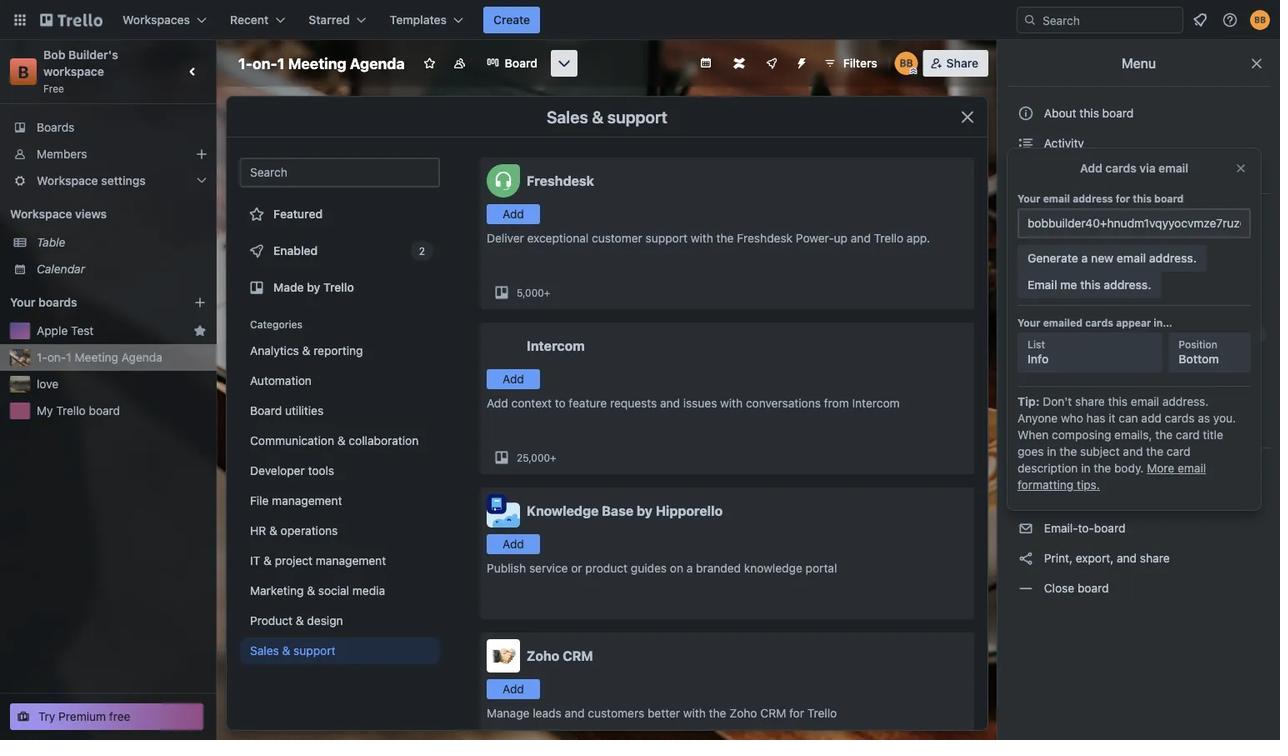 Task type: vqa. For each thing, say whether or not it's contained in the screenshot.
click to unstar new board. it will be removed from your starred list. ICON
no



Task type: locate. For each thing, give the bounding box(es) containing it.
1 horizontal spatial share
[[1140, 551, 1170, 565]]

this inside button
[[1080, 106, 1099, 120]]

board up print, export, and share
[[1094, 521, 1126, 535]]

sm image inside the copy board link
[[1018, 490, 1034, 507]]

0 vertical spatial sales
[[547, 107, 588, 126]]

your for your email address for this board
[[1018, 193, 1041, 204]]

starred icon image
[[193, 324, 207, 338]]

1 horizontal spatial automation
[[1041, 297, 1106, 311]]

0 vertical spatial cards
[[1106, 161, 1137, 175]]

sales & support down product & design
[[250, 644, 335, 658]]

add up publish
[[503, 537, 524, 551]]

card up the more
[[1167, 445, 1191, 458]]

add for intercom
[[503, 372, 524, 386]]

by inside made by trello link
[[307, 280, 320, 294]]

1-on-1 meeting agenda down starred at the left of the page
[[238, 54, 405, 72]]

by
[[307, 280, 320, 294], [637, 503, 653, 519]]

address. up as at the right bottom of the page
[[1163, 395, 1209, 408]]

sm image inside labels link
[[1018, 356, 1034, 373]]

intercom right from at the right bottom of page
[[852, 396, 900, 410]]

6 sm image from the top
[[1018, 460, 1034, 477]]

2
[[419, 245, 425, 257], [1253, 328, 1259, 340]]

add button for zoho crm
[[487, 679, 540, 699]]

0 vertical spatial board
[[505, 56, 537, 70]]

Board name text field
[[230, 50, 413, 77]]

1 horizontal spatial by
[[637, 503, 653, 519]]

1 vertical spatial 1-on-1 meeting agenda
[[37, 350, 162, 364]]

0 vertical spatial address.
[[1149, 251, 1197, 265]]

email down background
[[1117, 251, 1146, 265]]

1 horizontal spatial 1
[[277, 54, 285, 72]]

0 horizontal spatial intercom
[[527, 338, 585, 354]]

0 vertical spatial your
[[1018, 193, 1041, 204]]

branded
[[696, 561, 741, 575]]

0 vertical spatial +
[[544, 287, 550, 298]]

0 vertical spatial automation link
[[1008, 291, 1270, 318]]

+ up 'knowledge'
[[550, 452, 556, 463]]

add up the address
[[1080, 161, 1103, 175]]

address. inside don't share this email address. anyone who has it can add cards as you. when composing emails, the card title goes in the subject and the card description in the body.
[[1163, 395, 1209, 408]]

sm image left activity
[[1018, 135, 1034, 152]]

1 add button from the top
[[487, 204, 540, 224]]

it
[[1109, 411, 1116, 425]]

via
[[1140, 161, 1156, 175]]

board left utilities
[[250, 404, 282, 418]]

cards left as at the right bottom of the page
[[1165, 411, 1195, 425]]

1 vertical spatial freshdesk
[[737, 231, 793, 245]]

automation up board utilities
[[250, 374, 312, 388]]

0 horizontal spatial 2
[[419, 245, 425, 257]]

freshdesk
[[527, 173, 594, 189], [737, 231, 793, 245]]

0 vertical spatial in
[[1047, 445, 1057, 458]]

1 horizontal spatial automation link
[[1008, 291, 1270, 318]]

email up 'add'
[[1131, 395, 1159, 408]]

sm image left settings
[[1018, 206, 1034, 223]]

sm image left email-
[[1018, 520, 1034, 537]]

0 vertical spatial agenda
[[350, 54, 405, 72]]

sm image for email-to-board
[[1018, 520, 1034, 537]]

add board image
[[193, 296, 207, 309]]

made
[[273, 280, 304, 294]]

add button for freshdesk
[[487, 204, 540, 224]]

your for your emailed cards appear in…
[[1018, 317, 1041, 328]]

on- down the recent dropdown button
[[253, 54, 277, 72]]

0 horizontal spatial by
[[307, 280, 320, 294]]

don't share this email address. anyone who has it can add cards as you. when composing emails, the card title goes in the subject and the card description in the body.
[[1018, 395, 1236, 475]]

1 vertical spatial card
[[1167, 445, 1191, 458]]

board for board
[[505, 56, 537, 70]]

add button up publish
[[487, 534, 540, 554]]

sm image down email
[[1018, 296, 1034, 313]]

zoho up leads
[[527, 648, 560, 664]]

feature
[[569, 396, 607, 410]]

intercom up to
[[527, 338, 585, 354]]

1 sm image from the top
[[1018, 296, 1034, 313]]

0 vertical spatial zoho
[[527, 648, 560, 664]]

0 horizontal spatial on-
[[47, 350, 66, 364]]

automation link down custom fields button
[[1008, 291, 1270, 318]]

2 add button from the top
[[487, 369, 540, 389]]

this inside don't share this email address. anyone who has it can add cards as you. when composing emails, the card title goes in the subject and the card description in the body.
[[1108, 395, 1128, 408]]

in up description
[[1047, 445, 1057, 458]]

0 vertical spatial sales & support
[[547, 107, 668, 126]]

add button for knowledge base by hipporello
[[487, 534, 540, 554]]

email right 'via'
[[1159, 161, 1189, 175]]

crm
[[563, 648, 593, 664], [760, 706, 786, 720]]

and down emails,
[[1123, 445, 1143, 458]]

by right made
[[307, 280, 320, 294]]

archived items link
[[1008, 160, 1270, 187]]

1 horizontal spatial meeting
[[288, 54, 346, 72]]

Your email address for this board text field
[[1018, 208, 1251, 238]]

archived items
[[1041, 166, 1124, 180]]

1 down apple test at the left of the page
[[66, 350, 71, 364]]

sm image up anyone
[[1018, 386, 1034, 403]]

manage leads and customers better with the zoho crm for trello
[[487, 706, 837, 720]]

board down 'via'
[[1154, 193, 1184, 204]]

developer tools
[[250, 464, 334, 478]]

to-
[[1078, 521, 1094, 535]]

cards left 'via'
[[1106, 161, 1137, 175]]

my trello board
[[37, 404, 120, 418]]

email for via
[[1159, 161, 1189, 175]]

made by trello link
[[240, 271, 440, 304]]

sm image up info
[[1018, 326, 1034, 343]]

5,000 +
[[517, 287, 550, 298]]

1- down recent
[[238, 54, 253, 72]]

sales & support down customize views icon
[[547, 107, 668, 126]]

my trello board link
[[37, 403, 207, 419]]

sm image down goes
[[1018, 460, 1034, 477]]

1 vertical spatial agenda
[[121, 350, 162, 364]]

tools
[[308, 464, 334, 478]]

board left customize views icon
[[505, 56, 537, 70]]

email-to-board
[[1041, 521, 1126, 535]]

1 vertical spatial a
[[687, 561, 693, 575]]

has
[[1087, 411, 1106, 425]]

3 sm image from the top
[[1018, 356, 1034, 373]]

workspace for workspace settings
[[37, 174, 98, 188]]

1- up love
[[37, 350, 47, 364]]

knowledge
[[527, 503, 599, 519]]

7 sm image from the top
[[1018, 490, 1034, 507]]

sm image inside email-to-board link
[[1018, 520, 1034, 537]]

+ down exceptional
[[544, 287, 550, 298]]

2 sm image from the top
[[1018, 326, 1034, 343]]

b link
[[10, 58, 37, 85]]

0 horizontal spatial sales
[[250, 644, 279, 658]]

0 vertical spatial for
[[1116, 193, 1130, 204]]

made by trello
[[273, 280, 354, 294]]

media
[[352, 584, 385, 598]]

requests
[[610, 396, 657, 410]]

0 horizontal spatial power-
[[796, 231, 834, 245]]

add for zoho crm
[[503, 682, 524, 696]]

2 vertical spatial your
[[1018, 317, 1041, 328]]

add button up deliver on the left
[[487, 204, 540, 224]]

email-
[[1044, 521, 1078, 535]]

workspace settings
[[37, 174, 146, 188]]

your left boards
[[10, 295, 35, 309]]

support
[[607, 107, 668, 126], [646, 231, 688, 245], [294, 644, 335, 658]]

0 vertical spatial card
[[1176, 428, 1200, 442]]

& for analytics & reporting link
[[302, 344, 310, 358]]

stickers
[[1041, 387, 1087, 401]]

2 vertical spatial address.
[[1163, 395, 1209, 408]]

your left the address
[[1018, 193, 1041, 204]]

generate a new email address.
[[1028, 251, 1197, 265]]

sm image for activity
[[1018, 135, 1034, 152]]

1 vertical spatial 1
[[66, 350, 71, 364]]

sm image left close
[[1018, 580, 1034, 597]]

this up 'it'
[[1108, 395, 1128, 408]]

1 horizontal spatial board
[[505, 56, 537, 70]]

0 horizontal spatial zoho
[[527, 648, 560, 664]]

1 horizontal spatial 1-
[[238, 54, 253, 72]]

sm image
[[1018, 135, 1034, 152], [1018, 206, 1034, 223], [1018, 356, 1034, 373], [1018, 386, 1034, 403], [1018, 416, 1034, 433], [1018, 460, 1034, 477], [1018, 490, 1034, 507], [1018, 520, 1034, 537], [1018, 550, 1034, 567], [1018, 580, 1034, 597]]

more
[[1147, 461, 1175, 475]]

workspace inside workspace settings popup button
[[37, 174, 98, 188]]

1 vertical spatial meeting
[[75, 350, 118, 364]]

freshdesk up exceptional
[[527, 173, 594, 189]]

board inside the close board link
[[1078, 581, 1109, 595]]

1 sm image from the top
[[1018, 135, 1034, 152]]

this down "archived items" link
[[1133, 193, 1152, 204]]

1 vertical spatial intercom
[[852, 396, 900, 410]]

your up list
[[1018, 317, 1041, 328]]

0 horizontal spatial board
[[250, 404, 282, 418]]

1 vertical spatial +
[[550, 452, 556, 463]]

1-on-1 meeting agenda inside board name 'text field'
[[238, 54, 405, 72]]

1 horizontal spatial on-
[[253, 54, 277, 72]]

sm image down tip:
[[1018, 416, 1034, 433]]

body.
[[1114, 461, 1144, 475]]

sm image for print, export, and share
[[1018, 550, 1034, 567]]

in up tips.
[[1081, 461, 1091, 475]]

file
[[250, 494, 269, 508]]

5 sm image from the top
[[1018, 416, 1034, 433]]

10 sm image from the top
[[1018, 580, 1034, 597]]

8 sm image from the top
[[1018, 520, 1034, 537]]

categories
[[250, 318, 303, 330]]

try premium free button
[[10, 703, 203, 730]]

0 horizontal spatial automation link
[[240, 368, 440, 394]]

board down love link
[[89, 404, 120, 418]]

1 vertical spatial zoho
[[730, 706, 757, 720]]

1 horizontal spatial zoho
[[730, 706, 757, 720]]

0 horizontal spatial in
[[1047, 445, 1057, 458]]

in
[[1047, 445, 1057, 458], [1081, 461, 1091, 475]]

1 down the recent dropdown button
[[277, 54, 285, 72]]

share inside don't share this email address. anyone who has it can add cards as you. when composing emails, the card title goes in the subject and the card description in the body.
[[1075, 395, 1105, 408]]

1 horizontal spatial sales & support
[[547, 107, 668, 126]]

a right on
[[687, 561, 693, 575]]

1-on-1 meeting agenda
[[238, 54, 405, 72], [37, 350, 162, 364]]

apple test
[[37, 324, 94, 338]]

board inside about this board button
[[1102, 106, 1134, 120]]

premium
[[58, 710, 106, 723]]

1 vertical spatial power-
[[1044, 327, 1082, 341]]

email me this address.
[[1028, 278, 1152, 292]]

1 horizontal spatial agenda
[[350, 54, 405, 72]]

starred button
[[299, 7, 376, 33]]

workspace down 'members' on the left of page
[[37, 174, 98, 188]]

4 add button from the top
[[487, 679, 540, 699]]

sm image
[[1018, 296, 1034, 313], [1018, 326, 1034, 343]]

9 sm image from the top
[[1018, 550, 1034, 567]]

it & project management
[[250, 554, 386, 568]]

agenda left star or unstar board image
[[350, 54, 405, 72]]

add up context
[[503, 372, 524, 386]]

3 add button from the top
[[487, 534, 540, 554]]

1 vertical spatial for
[[789, 706, 804, 720]]

automation down me
[[1041, 297, 1106, 311]]

utilities
[[285, 404, 324, 418]]

workspace
[[37, 174, 98, 188], [10, 207, 72, 221]]

views
[[75, 207, 107, 221]]

1 vertical spatial 2
[[1253, 328, 1259, 340]]

email inside the more email formatting tips.
[[1178, 461, 1206, 475]]

sm image inside the close board link
[[1018, 580, 1034, 597]]

issues
[[683, 396, 717, 410]]

it & project management link
[[240, 548, 440, 574]]

on- down apple
[[47, 350, 66, 364]]

print,
[[1044, 551, 1073, 565]]

bob builder (bobbuilder40) image
[[1250, 10, 1270, 30]]

& for communication & collaboration link
[[337, 434, 346, 448]]

0 vertical spatial crm
[[563, 648, 593, 664]]

and right leads
[[565, 706, 585, 720]]

board up "activity" "link"
[[1102, 106, 1134, 120]]

or
[[571, 561, 582, 575]]

about
[[1044, 106, 1077, 120]]

sm image inside stickers link
[[1018, 386, 1034, 403]]

sm image down list
[[1018, 356, 1034, 373]]

add button up manage
[[487, 679, 540, 699]]

meeting inside board name 'text field'
[[288, 54, 346, 72]]

zoho right better
[[730, 706, 757, 720]]

email up settings
[[1043, 193, 1070, 204]]

this member is an admin of this board. image
[[910, 68, 917, 75]]

to
[[555, 396, 566, 410]]

this right about
[[1080, 106, 1099, 120]]

close
[[1044, 581, 1075, 595]]

emails,
[[1114, 428, 1152, 442]]

add up manage
[[503, 682, 524, 696]]

starred
[[309, 13, 350, 27]]

back to home image
[[40, 7, 103, 33]]

0 vertical spatial support
[[607, 107, 668, 126]]

share up "has"
[[1075, 395, 1105, 408]]

1-on-1 meeting agenda down apple test "link"
[[37, 350, 162, 364]]

generate a new email address. link
[[1018, 245, 1207, 272]]

email right the more
[[1178, 461, 1206, 475]]

0 vertical spatial 1-
[[238, 54, 253, 72]]

1 vertical spatial your
[[10, 295, 35, 309]]

builder's
[[68, 48, 118, 62]]

0 horizontal spatial a
[[687, 561, 693, 575]]

1 horizontal spatial freshdesk
[[737, 231, 793, 245]]

who
[[1061, 411, 1083, 425]]

email inside don't share this email address. anyone who has it can add cards as you. when composing emails, the card title goes in the subject and the card description in the body.
[[1131, 395, 1159, 408]]

& for "sales & support" link
[[282, 644, 290, 658]]

automation image
[[788, 50, 812, 73]]

1 vertical spatial 1-
[[37, 350, 47, 364]]

better
[[648, 706, 680, 720]]

from
[[824, 396, 849, 410]]

2 sm image from the top
[[1018, 206, 1034, 223]]

meeting down test
[[75, 350, 118, 364]]

sm image left the print,
[[1018, 550, 1034, 567]]

by right base
[[637, 503, 653, 519]]

1 vertical spatial automation link
[[240, 368, 440, 394]]

1 vertical spatial crm
[[760, 706, 786, 720]]

0 vertical spatial automation
[[1041, 297, 1106, 311]]

0 horizontal spatial share
[[1075, 395, 1105, 408]]

1 vertical spatial by
[[637, 503, 653, 519]]

workspace up table
[[10, 207, 72, 221]]

a up custom fields
[[1081, 251, 1088, 265]]

automation link up board utilities link
[[240, 368, 440, 394]]

generate
[[1028, 251, 1078, 265]]

address. down your email address for this board text box
[[1149, 251, 1197, 265]]

agenda up love link
[[121, 350, 162, 364]]

board
[[505, 56, 537, 70], [250, 404, 282, 418]]

+ for intercom
[[550, 452, 556, 463]]

0 horizontal spatial 1
[[66, 350, 71, 364]]

add button up context
[[487, 369, 540, 389]]

0 vertical spatial 2
[[419, 245, 425, 257]]

freshdesk left up
[[737, 231, 793, 245]]

0 vertical spatial a
[[1081, 251, 1088, 265]]

settings
[[101, 174, 146, 188]]

confluence icon image
[[733, 58, 745, 69]]

sales down product
[[250, 644, 279, 658]]

and inside don't share this email address. anyone who has it can add cards as you. when composing emails, the card title goes in the subject and the card description in the body.
[[1123, 445, 1143, 458]]

management
[[272, 494, 342, 508], [316, 554, 386, 568]]

1 vertical spatial on-
[[47, 350, 66, 364]]

1 horizontal spatial intercom
[[852, 396, 900, 410]]

list info
[[1028, 338, 1049, 366]]

0 horizontal spatial 1-on-1 meeting agenda
[[37, 350, 162, 364]]

0 vertical spatial share
[[1075, 395, 1105, 408]]

agenda
[[350, 54, 405, 72], [121, 350, 162, 364]]

automation link
[[1008, 291, 1270, 318], [240, 368, 440, 394]]

1 horizontal spatial 1-on-1 meeting agenda
[[238, 54, 405, 72]]

1 vertical spatial board
[[250, 404, 282, 418]]

filters button
[[818, 50, 882, 77]]

1 vertical spatial workspace
[[10, 207, 72, 221]]

address.
[[1149, 251, 1197, 265], [1104, 278, 1152, 292], [1163, 395, 1209, 408]]

board up to-
[[1075, 491, 1107, 505]]

sales down customize views icon
[[547, 107, 588, 126]]

sm image inside the settings link
[[1018, 206, 1034, 223]]

share down email-to-board link
[[1140, 551, 1170, 565]]

board down export,
[[1078, 581, 1109, 595]]

address. down 'generate a new email address.' link
[[1104, 278, 1152, 292]]

management down hr & operations link
[[316, 554, 386, 568]]

1 horizontal spatial sales
[[547, 107, 588, 126]]

0 vertical spatial 1
[[277, 54, 285, 72]]

4 sm image from the top
[[1018, 386, 1034, 403]]

2 for enabled
[[419, 245, 425, 257]]

sm image inside watch "link"
[[1018, 460, 1034, 477]]

1 horizontal spatial 2
[[1253, 328, 1259, 340]]

marketing & social media link
[[240, 578, 440, 604]]

sm image inside "activity" "link"
[[1018, 135, 1034, 152]]

power ups image
[[765, 57, 778, 70]]

management up operations
[[272, 494, 342, 508]]

apple test link
[[37, 323, 187, 339]]

+ for freshdesk
[[544, 287, 550, 298]]

0 vertical spatial sm image
[[1018, 296, 1034, 313]]

0 horizontal spatial 1-
[[37, 350, 47, 364]]

developer
[[250, 464, 305, 478]]

Search field
[[1037, 8, 1183, 33]]

service
[[529, 561, 568, 575]]

board utilities
[[250, 404, 324, 418]]

0 vertical spatial on-
[[253, 54, 277, 72]]

your boards with 4 items element
[[10, 293, 168, 313]]

card down as at the right bottom of the page
[[1176, 428, 1200, 442]]

add left context
[[487, 396, 508, 410]]

your for your boards
[[10, 295, 35, 309]]

subject
[[1080, 445, 1120, 458]]

1 vertical spatial sm image
[[1018, 326, 1034, 343]]

new
[[1091, 251, 1114, 265]]

sm image inside "print, export, and share" link
[[1018, 550, 1034, 567]]

0 vertical spatial meeting
[[288, 54, 346, 72]]

address
[[1073, 193, 1113, 204]]

and left issues
[[660, 396, 680, 410]]

info
[[1028, 352, 1049, 366]]

meeting down starred at the left of the page
[[288, 54, 346, 72]]

sm image left the copy
[[1018, 490, 1034, 507]]

add up deliver on the left
[[503, 207, 524, 221]]

hr & operations link
[[240, 518, 440, 544]]

1 horizontal spatial for
[[1116, 193, 1130, 204]]

1-on-1 meeting agenda inside 1-on-1 meeting agenda link
[[37, 350, 162, 364]]

cards left appear at the top
[[1085, 317, 1114, 328]]



Task type: describe. For each thing, give the bounding box(es) containing it.
1- inside board name 'text field'
[[238, 54, 253, 72]]

1 vertical spatial cards
[[1085, 317, 1114, 328]]

share inside "print, export, and share" link
[[1140, 551, 1170, 565]]

share
[[947, 56, 979, 70]]

menu
[[1122, 55, 1156, 71]]

bob builder (bobbuilder40) image
[[895, 52, 918, 75]]

add context to feature requests and issues with conversations from intercom
[[487, 396, 900, 410]]

analytics
[[250, 344, 299, 358]]

workspace visible image
[[453, 57, 466, 70]]

hr & operations
[[250, 524, 338, 538]]

context
[[511, 396, 552, 410]]

when
[[1018, 428, 1049, 442]]

board link
[[476, 50, 548, 77]]

print, export, and share
[[1041, 551, 1170, 565]]

primary element
[[0, 0, 1280, 40]]

sm image for copy board
[[1018, 490, 1034, 507]]

copy board
[[1041, 491, 1107, 505]]

1-on-1 meeting agenda link
[[37, 349, 207, 366]]

0 vertical spatial power-
[[796, 231, 834, 245]]

2 vertical spatial with
[[683, 706, 706, 720]]

1 horizontal spatial power-
[[1044, 327, 1082, 341]]

love link
[[37, 376, 207, 393]]

labels
[[1041, 357, 1079, 371]]

sm image for power-ups
[[1018, 326, 1034, 343]]

email for this
[[1131, 395, 1159, 408]]

0 horizontal spatial crm
[[563, 648, 593, 664]]

& for it & project management link
[[263, 554, 272, 568]]

1 vertical spatial automation
[[250, 374, 312, 388]]

email
[[1028, 278, 1057, 292]]

communication & collaboration link
[[240, 428, 440, 454]]

in…
[[1154, 317, 1173, 328]]

on- inside board name 'text field'
[[253, 54, 277, 72]]

analytics & reporting
[[250, 344, 363, 358]]

1 vertical spatial sales
[[250, 644, 279, 658]]

labels link
[[1008, 351, 1270, 378]]

email for new
[[1117, 251, 1146, 265]]

& for 'product & design' link at the bottom left of page
[[296, 614, 304, 628]]

board inside email-to-board link
[[1094, 521, 1126, 535]]

cards inside don't share this email address. anyone who has it can add cards as you. when composing emails, the card title goes in the subject and the card description in the body.
[[1165, 411, 1195, 425]]

conversations
[[746, 396, 821, 410]]

0 horizontal spatial for
[[789, 706, 804, 720]]

and down email-to-board link
[[1117, 551, 1137, 565]]

1 vertical spatial management
[[316, 554, 386, 568]]

0 horizontal spatial agenda
[[121, 350, 162, 364]]

create
[[493, 13, 530, 27]]

sm image for stickers
[[1018, 386, 1034, 403]]

0 notifications image
[[1190, 10, 1210, 30]]

change background
[[1041, 237, 1153, 251]]

workspace settings button
[[0, 168, 217, 194]]

portal
[[806, 561, 837, 575]]

templates button
[[380, 7, 473, 33]]

this right me
[[1080, 278, 1101, 292]]

workspace for workspace views
[[10, 207, 72, 221]]

communication & collaboration
[[250, 434, 419, 448]]

workspace navigation collapse icon image
[[182, 60, 205, 83]]

Search text field
[[240, 158, 440, 188]]

knowledge
[[744, 561, 803, 575]]

boards
[[37, 120, 74, 134]]

zoho crm
[[527, 648, 593, 664]]

sm image for settings
[[1018, 206, 1034, 223]]

sm image for close board
[[1018, 580, 1034, 597]]

add
[[1141, 411, 1162, 425]]

watch link
[[1008, 455, 1270, 482]]

appear
[[1116, 317, 1151, 328]]

sm image for automation
[[1018, 296, 1034, 313]]

1 vertical spatial support
[[646, 231, 688, 245]]

0 vertical spatial intercom
[[527, 338, 585, 354]]

on
[[670, 561, 683, 575]]

ups
[[1082, 327, 1104, 341]]

0 vertical spatial management
[[272, 494, 342, 508]]

& for marketing & social media link
[[307, 584, 315, 598]]

bob
[[43, 48, 65, 62]]

open information menu image
[[1222, 12, 1239, 28]]

calendar power-up image
[[699, 56, 712, 69]]

board for board utilities
[[250, 404, 282, 418]]

goes
[[1018, 445, 1044, 458]]

close board
[[1041, 581, 1109, 595]]

copy
[[1044, 491, 1072, 505]]

board inside the copy board link
[[1075, 491, 1107, 505]]

1 horizontal spatial in
[[1081, 461, 1091, 475]]

try
[[38, 710, 55, 723]]

calendar link
[[37, 261, 207, 278]]

sm image for labels
[[1018, 356, 1034, 373]]

1 inside board name 'text field'
[[277, 54, 285, 72]]

board inside the my trello board link
[[89, 404, 120, 418]]

marketing
[[250, 584, 304, 598]]

close board link
[[1008, 575, 1270, 602]]

& for hr & operations link
[[269, 524, 277, 538]]

upgrade button
[[1128, 416, 1192, 436]]

me
[[1060, 278, 1077, 292]]

your emailed cards appear in…
[[1018, 317, 1173, 328]]

formatting
[[1018, 478, 1074, 492]]

position bottom
[[1179, 338, 1219, 366]]

featured link
[[240, 198, 440, 231]]

apple
[[37, 324, 68, 338]]

board utilities link
[[240, 398, 440, 424]]

make template
[[1041, 418, 1123, 431]]

tip:
[[1018, 395, 1040, 408]]

address. for this
[[1163, 395, 1209, 408]]

developer tools link
[[240, 458, 440, 484]]

1 horizontal spatial crm
[[760, 706, 786, 720]]

project
[[275, 554, 313, 568]]

custom fields button
[[1008, 261, 1270, 288]]

1 vertical spatial address.
[[1104, 278, 1152, 292]]

can
[[1119, 411, 1138, 425]]

0 horizontal spatial meeting
[[75, 350, 118, 364]]

add for freshdesk
[[503, 207, 524, 221]]

title
[[1203, 428, 1223, 442]]

custom
[[1044, 267, 1085, 281]]

2 for power-ups
[[1253, 328, 1259, 340]]

description
[[1018, 461, 1078, 475]]

product
[[250, 614, 293, 628]]

customize views image
[[556, 55, 573, 72]]

search image
[[1024, 13, 1037, 27]]

add button for intercom
[[487, 369, 540, 389]]

change background link
[[1008, 231, 1270, 258]]

custom fields
[[1044, 267, 1120, 281]]

tips.
[[1077, 478, 1100, 492]]

guides
[[631, 561, 667, 575]]

agenda inside board name 'text field'
[[350, 54, 405, 72]]

1 vertical spatial with
[[720, 396, 743, 410]]

sm image for watch
[[1018, 460, 1034, 477]]

members link
[[0, 141, 217, 168]]

table link
[[37, 234, 207, 251]]

5,000
[[517, 287, 544, 298]]

archived
[[1044, 166, 1092, 180]]

recent
[[230, 13, 269, 27]]

0 horizontal spatial sales & support
[[250, 644, 335, 658]]

design
[[307, 614, 343, 628]]

address. for new
[[1149, 251, 1197, 265]]

watch
[[1041, 461, 1081, 475]]

base
[[602, 503, 634, 519]]

2 vertical spatial support
[[294, 644, 335, 658]]

communication
[[250, 434, 334, 448]]

operations
[[281, 524, 338, 538]]

hr
[[250, 524, 266, 538]]

25,000 +
[[517, 452, 556, 463]]

try premium free
[[38, 710, 130, 723]]

sm image for make template
[[1018, 416, 1034, 433]]

position
[[1179, 338, 1218, 350]]

0 vertical spatial with
[[691, 231, 713, 245]]

1 horizontal spatial a
[[1081, 251, 1088, 265]]

0 vertical spatial freshdesk
[[527, 173, 594, 189]]

change
[[1044, 237, 1086, 251]]

add cards via email
[[1080, 161, 1189, 175]]

and right up
[[851, 231, 871, 245]]

add for knowledge base by hipporello
[[503, 537, 524, 551]]

test
[[71, 324, 94, 338]]

star or unstar board image
[[423, 57, 436, 70]]



